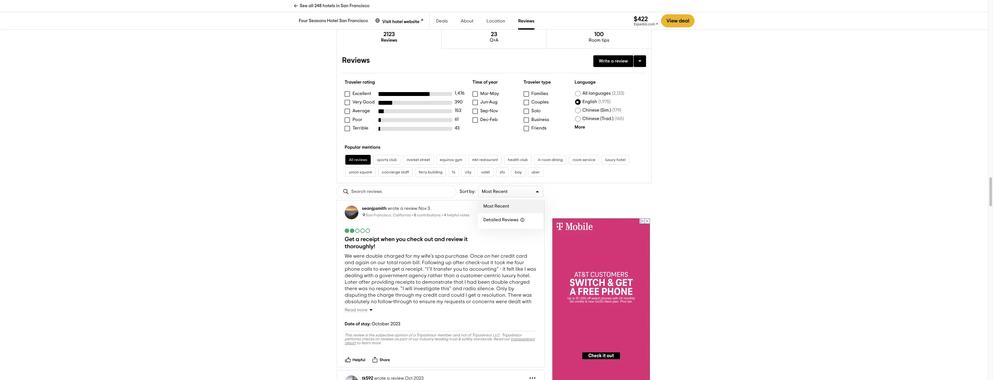 Task type: vqa. For each thing, say whether or not it's contained in the screenshot.


Task type: locate. For each thing, give the bounding box(es) containing it.
out inside we were double charged for my wife's spa purchase. once on her credit card and again on our total room bill. following up after check-out it took me four phone calls to even get a receipt. "i'll transfer you to accounting" - it felt like i was dealing with a government agency rather than a customer-centric luxury hotel. later after providing receipts to demonstrate that i had been double charged there was no response. "i will investigate this" and radio silence. only by disputing the charge through my credit card could i get a resolution. there was absolutely no follow-through to ensure my requests or concerns were dealt with and zero service recovery.    aside from that fiasco there was an awkward experience in the lobby area where a guest who was seemingly wearing only a robe
[[482, 260, 489, 265]]

1 vertical spatial read
[[494, 337, 503, 341]]

mar-may
[[480, 91, 499, 96]]

) right 'languages' in the right of the page
[[623, 91, 624, 96]]

awkward
[[495, 306, 517, 311]]

through down the "i
[[395, 293, 414, 298]]

type
[[542, 80, 551, 85]]

1 horizontal spatial service
[[583, 158, 596, 162]]

who
[[449, 312, 458, 317]]

1 traveler from the left
[[345, 80, 362, 85]]

in inside we were double charged for my wife's spa purchase. once on her credit card and again on our total room bill. following up after check-out it took me four phone calls to even get a receipt. "i'll transfer you to accounting" - it felt like i was dealing with a government agency rather than a customer-centric luxury hotel. later after providing receipts to demonstrate that i had been double charged there was no response. "i will investigate this" and radio silence. only by disputing the charge through my credit card could i get a resolution. there was absolutely no follow-through to ensure my requests or concerns were dealt with and zero service recovery.    aside from that fiasco there was an awkward experience in the lobby area where a guest who was seemingly wearing only a robe
[[373, 312, 377, 317]]

get up 'government'
[[392, 267, 400, 272]]

tripadvisor
[[416, 333, 437, 337], [472, 333, 492, 337], [502, 333, 522, 337]]

1,476
[[455, 91, 465, 96]]

zero
[[355, 306, 366, 311]]

a right write
[[611, 59, 614, 64]]

ferry building
[[419, 170, 443, 174]]

my right ensure
[[437, 299, 443, 304]]

0 horizontal spatial tripadvisor
[[416, 333, 437, 337]]

or
[[466, 299, 471, 304]]

the right is
[[369, 333, 374, 337]]

october
[[372, 322, 390, 327]]

1 horizontal spatial in
[[373, 312, 377, 317]]

no
[[369, 286, 375, 291], [371, 299, 377, 304]]

market street
[[407, 158, 430, 162]]

agency
[[409, 273, 427, 278]]

23 q+a
[[490, 32, 499, 43]]

gym
[[455, 158, 462, 162]]

room inside in room dining button
[[542, 158, 551, 162]]

reviews right location at the top
[[518, 19, 535, 23]]

tips
[[602, 38, 609, 43]]

on inside this review is the subjective opinion of a tripadvisor member and not of tripadvisor llc. tripadvisor performs checks on reviews as part of our industry-leading trust & safety standards. read our
[[375, 337, 380, 341]]

credit up me
[[501, 254, 515, 259]]

charged up total
[[384, 254, 404, 259]]

( for (trad.)
[[615, 117, 616, 121]]

1 chinese from the top
[[583, 108, 600, 113]]

government
[[379, 273, 408, 278]]

0 horizontal spatial hotel
[[392, 19, 403, 24]]

safety
[[462, 337, 473, 341]]

after down the dealing
[[359, 280, 370, 285]]

were up the awkward
[[496, 299, 507, 304]]

that down than
[[454, 280, 464, 285]]

sports club button
[[374, 155, 401, 165]]

a up thoroughly!
[[356, 237, 359, 243]]

double up only
[[491, 280, 508, 285]]

our up even
[[378, 260, 386, 265]]

card up "four"
[[516, 254, 527, 259]]

on up calls
[[370, 260, 377, 265]]

most up detailed at the bottom of page
[[483, 204, 494, 209]]

0 vertical spatial luxury
[[605, 158, 616, 162]]

1 horizontal spatial there
[[464, 306, 476, 311]]

1 club from the left
[[389, 158, 397, 162]]

0 vertical spatial were
[[353, 254, 365, 259]]

reviews
[[518, 19, 535, 23], [381, 38, 397, 43], [342, 57, 370, 65], [502, 218, 519, 222]]

0 vertical spatial that
[[454, 280, 464, 285]]

i right like
[[525, 267, 526, 272]]

0 horizontal spatial luxury
[[502, 273, 516, 278]]

families
[[532, 91, 548, 96]]

and left not
[[453, 333, 460, 337]]

reviews up union square
[[354, 158, 367, 162]]

review right write
[[615, 59, 628, 64]]

0 horizontal spatial nov
[[418, 206, 427, 211]]

felt
[[507, 267, 514, 272]]

read more
[[345, 308, 368, 313]]

review inside the 'get a receipt when you check out and review it thoroughly!'
[[446, 237, 463, 243]]

read
[[345, 308, 356, 313], [494, 337, 503, 341]]

1 vertical spatial reviews
[[380, 337, 394, 341]]

chinese
[[583, 108, 600, 113], [583, 117, 600, 121]]

recent up detailed reviews
[[495, 204, 509, 209]]

out
[[424, 237, 433, 243], [482, 260, 489, 265]]

mkt restaurant
[[472, 158, 498, 162]]

all
[[583, 91, 588, 96], [349, 158, 353, 162]]

through
[[395, 293, 414, 298], [393, 299, 412, 304]]

all for all languages ( 2,123 )
[[583, 91, 588, 96]]

four
[[299, 19, 308, 23]]

was right there
[[523, 293, 532, 298]]

our right llc.
[[504, 337, 510, 341]]

following
[[422, 260, 444, 265]]

) for 179
[[620, 108, 621, 113]]

in up uber button
[[538, 158, 541, 162]]

0 horizontal spatial were
[[353, 254, 365, 259]]

0 vertical spatial all
[[583, 91, 588, 96]]

1 vertical spatial double
[[491, 280, 508, 285]]

) for 2,123
[[623, 91, 624, 96]]

room service
[[573, 158, 596, 162]]

1 horizontal spatial out
[[482, 260, 489, 265]]

2 horizontal spatial room
[[573, 158, 582, 162]]

) for 165
[[623, 117, 624, 121]]

demonstrate
[[422, 280, 453, 285]]

read inside this review is the subjective opinion of a tripadvisor member and not of tripadvisor llc. tripadvisor performs checks on reviews as part of our industry-leading trust & safety standards. read our
[[494, 337, 503, 341]]

with right dealt on the right bottom of the page
[[522, 299, 532, 304]]

to up aside
[[413, 299, 418, 304]]

advertisement region
[[553, 219, 650, 380]]

to
[[374, 267, 378, 272], [463, 267, 468, 272], [416, 280, 421, 285], [413, 299, 418, 304], [357, 341, 361, 345]]

the left "charge"
[[368, 293, 376, 298]]

market street button
[[403, 155, 434, 165]]

all inside all reviews 'button'
[[349, 158, 353, 162]]

card
[[516, 254, 527, 259], [438, 293, 450, 298]]

1 horizontal spatial with
[[522, 299, 532, 304]]

you up than
[[453, 267, 462, 272]]

about
[[461, 19, 474, 23]]

it
[[464, 237, 468, 243], [491, 260, 494, 265], [503, 267, 506, 272]]

good
[[363, 100, 375, 105]]

room left dining
[[542, 158, 551, 162]]

1 horizontal spatial that
[[454, 280, 464, 285]]

read right standards.
[[494, 337, 503, 341]]

1 vertical spatial out
[[482, 260, 489, 265]]

1 vertical spatial service
[[367, 306, 384, 311]]

date
[[345, 322, 355, 327]]

( right (trad.)
[[615, 117, 616, 121]]

0 vertical spatial nov
[[490, 109, 498, 113]]

no left 'follow-'
[[371, 299, 377, 304]]

union
[[349, 170, 359, 174]]

jun-
[[480, 100, 489, 105]]

view deal
[[667, 18, 690, 23]]

2 vertical spatial the
[[369, 333, 374, 337]]

i left had
[[465, 280, 466, 285]]

q+a
[[490, 38, 499, 43]]

1 horizontal spatial read
[[494, 337, 503, 341]]

service down 'follow-'
[[367, 306, 384, 311]]

0 vertical spatial no
[[369, 286, 375, 291]]

0 horizontal spatial with
[[364, 273, 374, 278]]

hotel inside button
[[617, 158, 626, 162]]

nov up 'feb'
[[490, 109, 498, 113]]

1 horizontal spatial charged
[[509, 280, 530, 285]]

francisco right "hotel"
[[348, 19, 368, 23]]

0 horizontal spatial charged
[[384, 254, 404, 259]]

chinese down english
[[583, 108, 600, 113]]

there down later
[[345, 286, 357, 291]]

francisco up four seasons hotel san francisco at the left of the page
[[350, 4, 370, 8]]

my down investigate
[[415, 293, 422, 298]]

charged down 'hotel.'
[[509, 280, 530, 285]]

out inside the 'get a receipt when you check out and review it thoroughly!'
[[424, 237, 433, 243]]

1 horizontal spatial tripadvisor
[[472, 333, 492, 337]]

0 horizontal spatial our
[[378, 260, 386, 265]]

reviews up "traveler rating"
[[342, 57, 370, 65]]

out right check
[[424, 237, 433, 243]]

the up 'october'
[[378, 312, 386, 317]]

2 vertical spatial in
[[373, 312, 377, 317]]

0 vertical spatial in
[[336, 4, 340, 8]]

) up the 165
[[620, 108, 621, 113]]

service
[[583, 158, 596, 162], [367, 306, 384, 311]]

luxury hotel
[[605, 158, 626, 162]]

2,123
[[613, 91, 623, 96]]

popular mentions
[[345, 145, 381, 150]]

0 horizontal spatial out
[[424, 237, 433, 243]]

all down popular
[[349, 158, 353, 162]]

0 horizontal spatial traveler
[[345, 80, 362, 85]]

1 vertical spatial there
[[464, 306, 476, 311]]

spa
[[435, 254, 444, 259]]

on left her
[[484, 254, 491, 259]]

$422
[[634, 16, 648, 22]]

1 horizontal spatial hotel
[[617, 158, 626, 162]]

report
[[345, 341, 356, 345]]

service left "luxury hotel" button
[[583, 158, 596, 162]]

reviews left as
[[380, 337, 394, 341]]

2 club from the left
[[520, 158, 528, 162]]

most right by:
[[482, 190, 492, 194]]

again
[[355, 260, 369, 265]]

a right than
[[456, 273, 459, 278]]

detailed reviews
[[483, 218, 519, 222]]

that up the guest
[[437, 306, 447, 311]]

0 horizontal spatial you
[[396, 237, 406, 243]]

all up english
[[583, 91, 588, 96]]

with down calls
[[364, 273, 374, 278]]

1 vertical spatial chinese
[[583, 117, 600, 121]]

2 tripadvisor from the left
[[472, 333, 492, 337]]

reviews right detailed at the bottom of page
[[502, 218, 519, 222]]

( for (sim.)
[[613, 108, 614, 113]]

recent down sfo button
[[493, 190, 508, 194]]

0 horizontal spatial it
[[464, 237, 468, 243]]

0 horizontal spatial room
[[399, 260, 411, 265]]

feb
[[490, 117, 498, 122]]

0 horizontal spatial that
[[437, 306, 447, 311]]

helpful
[[353, 358, 365, 362]]

1 vertical spatial francisco
[[348, 19, 368, 23]]

card down the this"
[[438, 293, 450, 298]]

equinox
[[440, 158, 454, 162]]

to down the agency
[[416, 280, 421, 285]]

0 horizontal spatial there
[[345, 286, 357, 291]]

1 horizontal spatial luxury
[[605, 158, 616, 162]]

1 vertical spatial in
[[538, 158, 541, 162]]

1 vertical spatial hotel
[[617, 158, 626, 162]]

1 horizontal spatial all
[[583, 91, 588, 96]]

1 vertical spatial san
[[339, 19, 347, 23]]

room right dining
[[573, 158, 582, 162]]

service inside button
[[583, 158, 596, 162]]

all for all reviews
[[349, 158, 353, 162]]

to right calls
[[374, 267, 378, 272]]

1 vertical spatial luxury
[[502, 273, 516, 278]]

2 chinese from the top
[[583, 117, 600, 121]]

language
[[575, 80, 596, 85]]

our left industry-
[[413, 337, 419, 341]]

traveler for traveler rating
[[345, 80, 362, 85]]

0 vertical spatial through
[[395, 293, 414, 298]]

0 vertical spatial out
[[424, 237, 433, 243]]

was
[[527, 267, 536, 272], [359, 286, 368, 291], [523, 293, 532, 298], [477, 306, 487, 311], [459, 312, 469, 317]]

mkt restaurant button
[[469, 155, 502, 165]]

nov left '3'
[[418, 206, 427, 211]]

in right hotels
[[336, 4, 340, 8]]

traveler up excellent
[[345, 80, 362, 85]]

after down purchase.
[[453, 260, 465, 265]]

review inside this review is the subjective opinion of a tripadvisor member and not of tripadvisor llc. tripadvisor performs checks on reviews as part of our industry-leading trust & safety standards. read our
[[353, 333, 364, 337]]

1 horizontal spatial credit
[[501, 254, 515, 259]]

i up or
[[466, 293, 467, 298]]

0 vertical spatial francisco
[[350, 4, 370, 8]]

ferry building button
[[415, 167, 446, 177]]

read down 'absolutely'
[[345, 308, 356, 313]]

2 vertical spatial my
[[437, 299, 443, 304]]

1 horizontal spatial reviews
[[380, 337, 394, 341]]

san
[[341, 4, 349, 8], [339, 19, 347, 23]]

it right -
[[503, 267, 506, 272]]

traveler for traveler type
[[524, 80, 541, 85]]

solo
[[532, 109, 541, 113]]

it inside the 'get a receipt when you check out and review it thoroughly!'
[[464, 237, 468, 243]]

0 horizontal spatial all
[[349, 158, 353, 162]]

1 vertical spatial it
[[491, 260, 494, 265]]

the inside this review is the subjective opinion of a tripadvisor member and not of tripadvisor llc. tripadvisor performs checks on reviews as part of our industry-leading trust & safety standards. read our
[[369, 333, 374, 337]]

( for languages
[[612, 91, 613, 96]]

industry-
[[420, 337, 435, 341]]

0 vertical spatial san
[[341, 4, 349, 8]]

hotel for visit
[[392, 19, 403, 24]]

experience
[[345, 312, 372, 317]]

2 horizontal spatial in
[[538, 158, 541, 162]]

club right "health"
[[520, 158, 528, 162]]

reviews inside 'button'
[[354, 158, 367, 162]]

centric
[[484, 273, 501, 278]]

1 horizontal spatial get
[[468, 293, 476, 298]]

and up spa on the bottom left of page
[[434, 237, 445, 243]]

1 horizontal spatial traveler
[[524, 80, 541, 85]]

1 vertical spatial on
[[370, 260, 377, 265]]

and up could
[[453, 286, 462, 291]]

san right hotels
[[341, 4, 349, 8]]

as
[[394, 337, 399, 341]]

with
[[364, 273, 374, 278], [522, 299, 532, 304]]

2 vertical spatial it
[[503, 267, 506, 272]]

room service button
[[569, 155, 599, 165]]

charged
[[384, 254, 404, 259], [509, 280, 530, 285]]

city
[[465, 170, 472, 174]]

phone
[[345, 267, 360, 272]]

1 vertical spatial were
[[496, 299, 507, 304]]

to up customer-
[[463, 267, 468, 272]]

( right (sim.)
[[613, 108, 614, 113]]

write a review link
[[594, 55, 634, 67]]

credit up ensure
[[423, 293, 437, 298]]

we
[[345, 254, 352, 259]]

0 vertical spatial i
[[525, 267, 526, 272]]

after
[[453, 260, 465, 265], [359, 280, 370, 285]]

write
[[599, 59, 610, 64]]

deal
[[679, 18, 690, 23]]

1 horizontal spatial you
[[453, 267, 462, 272]]

get down "radio"
[[468, 293, 476, 298]]

2 traveler from the left
[[524, 80, 541, 85]]

) right (trad.)
[[623, 117, 624, 121]]

1 horizontal spatial room
[[542, 158, 551, 162]]

dec-
[[480, 117, 490, 122]]

chinese for chinese (trad.) ( 165 )
[[583, 117, 600, 121]]

you right when
[[396, 237, 406, 243]]

through up recovery.
[[393, 299, 412, 304]]

0 vertical spatial after
[[453, 260, 465, 265]]

average
[[353, 109, 370, 113]]

8
[[414, 213, 416, 217]]

review up purchase.
[[446, 237, 463, 243]]

member
[[437, 333, 452, 337]]

0 horizontal spatial double
[[366, 254, 383, 259]]

1 vertical spatial through
[[393, 299, 412, 304]]

0 horizontal spatial get
[[392, 267, 400, 272]]

1,975
[[600, 100, 610, 104]]

there down or
[[464, 306, 476, 311]]

not
[[461, 333, 467, 337]]

1 vertical spatial that
[[437, 306, 447, 311]]

san right "hotel"
[[339, 19, 347, 23]]

0 vertical spatial you
[[396, 237, 406, 243]]

customer-
[[460, 273, 484, 278]]

me
[[506, 260, 514, 265]]

1 vertical spatial recent
[[495, 204, 509, 209]]

2 horizontal spatial tripadvisor
[[502, 333, 522, 337]]

most recent down sfo button
[[482, 190, 508, 194]]

a right part
[[413, 333, 416, 337]]

0 horizontal spatial after
[[359, 280, 370, 285]]

most recent up detailed at the bottom of page
[[483, 204, 509, 209]]

luxury inside button
[[605, 158, 616, 162]]

0 vertical spatial most recent
[[482, 190, 508, 194]]

0 vertical spatial hotel
[[392, 19, 403, 24]]

1 vertical spatial card
[[438, 293, 450, 298]]

it up purchase.
[[464, 237, 468, 243]]

chinese down chinese (sim.) ( 179 )
[[583, 117, 600, 121]]

0 horizontal spatial service
[[367, 306, 384, 311]]

concierge staff button
[[378, 167, 413, 177]]

room inside we were double charged for my wife's spa purchase. once on her credit card and again on our total room bill. following up after check-out it took me four phone calls to even get a receipt. "i'll transfer you to accounting" - it felt like i was dealing with a government agency rather than a customer-centric luxury hotel. later after providing receipts to demonstrate that i had been double charged there was no response. "i will investigate this" and radio silence. only by disputing the charge through my credit card could i get a resolution. there was absolutely no follow-through to ensure my requests or concerns were dealt with and zero service recovery.    aside from that fiasco there was an awkward experience in the lobby area where a guest who was seemingly wearing only a robe
[[399, 260, 411, 265]]



Task type: describe. For each thing, give the bounding box(es) containing it.
was up 'hotel.'
[[527, 267, 536, 272]]

poor
[[353, 117, 362, 122]]

a down from
[[430, 312, 433, 317]]

0 vertical spatial read
[[345, 308, 356, 313]]

1 vertical spatial most
[[483, 204, 494, 209]]

for
[[406, 254, 412, 259]]

1 vertical spatial nov
[[418, 206, 427, 211]]

reviews down 2123
[[381, 38, 397, 43]]

popular
[[345, 145, 361, 150]]

"i
[[400, 286, 404, 291]]

was up seemingly
[[477, 306, 487, 311]]

rating
[[363, 80, 375, 85]]

get a receipt when you check out and review it thoroughly! link
[[345, 237, 468, 250]]

may
[[490, 91, 499, 96]]

1 vertical spatial most recent
[[483, 204, 509, 209]]

purchase.
[[445, 254, 469, 259]]

wrote
[[388, 206, 399, 211]]

2 vertical spatial i
[[466, 293, 467, 298]]

2123 reviews
[[381, 32, 397, 43]]

visit
[[382, 19, 391, 24]]

1 vertical spatial charged
[[509, 280, 530, 285]]

2 horizontal spatial our
[[504, 337, 510, 341]]

0 vertical spatial my
[[413, 254, 420, 259]]

1 vertical spatial no
[[371, 299, 377, 304]]

visit hotel website
[[382, 19, 420, 24]]

1 horizontal spatial after
[[453, 260, 465, 265]]

her
[[492, 254, 500, 259]]

an
[[488, 306, 494, 311]]

0 horizontal spatial in
[[336, 4, 340, 8]]

view deal button
[[661, 14, 695, 27]]

a inside the 'get a receipt when you check out and review it thoroughly!'
[[356, 237, 359, 243]]

248
[[315, 4, 322, 8]]

0 horizontal spatial card
[[438, 293, 450, 298]]

excellent
[[353, 91, 371, 96]]

service inside we were double charged for my wife's spa purchase. once on her credit card and again on our total room bill. following up after check-out it took me four phone calls to even get a receipt. "i'll transfer you to accounting" - it felt like i was dealing with a government agency rather than a customer-centric luxury hotel. later after providing receipts to demonstrate that i had been double charged there was no response. "i will investigate this" and radio silence. only by disputing the charge through my credit card could i get a resolution. there was absolutely no follow-through to ensure my requests or concerns were dealt with and zero service recovery.    aside from that fiasco there was an awkward experience in the lobby area where a guest who was seemingly wearing only a robe
[[367, 306, 384, 311]]

sfo button
[[496, 167, 509, 177]]

hotel for luxury
[[617, 158, 626, 162]]

1 horizontal spatial our
[[413, 337, 419, 341]]

calls
[[361, 267, 372, 272]]

chinese for chinese (sim.) ( 179 )
[[583, 108, 600, 113]]

subjective
[[375, 333, 394, 337]]

share
[[380, 358, 390, 362]]

this
[[345, 333, 352, 337]]

get
[[345, 237, 354, 243]]

( down 'languages' in the right of the page
[[599, 100, 600, 104]]

time
[[473, 80, 483, 85]]

dealing
[[345, 273, 363, 278]]

ferry
[[419, 170, 427, 174]]

1 vertical spatial i
[[465, 280, 466, 285]]

standards.
[[473, 337, 493, 341]]

390
[[455, 100, 463, 104]]

sports
[[377, 158, 388, 162]]

a up 'government'
[[401, 267, 404, 272]]

this"
[[441, 286, 452, 291]]

check
[[407, 237, 423, 243]]

there
[[508, 293, 522, 298]]

1 vertical spatial with
[[522, 299, 532, 304]]

receipt.
[[406, 267, 424, 272]]

4
[[444, 213, 446, 217]]

robe
[[345, 319, 356, 324]]

in inside button
[[538, 158, 541, 162]]

union square button
[[345, 167, 376, 177]]

accounting"
[[469, 267, 499, 272]]

0 vertical spatial there
[[345, 286, 357, 291]]

0 vertical spatial charged
[[384, 254, 404, 259]]

seemingly
[[470, 312, 493, 317]]

hotel
[[327, 19, 338, 23]]

transparency report
[[345, 337, 535, 345]]

health club button
[[504, 155, 532, 165]]

learn
[[361, 341, 371, 345]]

and down the we at bottom left
[[345, 260, 354, 265]]

silence.
[[477, 286, 495, 291]]

later
[[345, 280, 358, 285]]

153
[[455, 109, 461, 113]]

0 vertical spatial recent
[[493, 190, 508, 194]]

1 horizontal spatial it
[[491, 260, 494, 265]]

you inside we were double charged for my wife's spa purchase. once on her credit card and again on our total room bill. following up after check-out it took me four phone calls to even get a receipt. "i'll transfer you to accounting" - it felt like i was dealing with a government agency rather than a customer-centric luxury hotel. later after providing receipts to demonstrate that i had been double charged there was no response. "i will investigate this" and radio silence. only by disputing the charge through my credit card could i get a resolution. there was absolutely no follow-through to ensure my requests or concerns were dealt with and zero service recovery.    aside from that fiasco there was an awkward experience in the lobby area where a guest who was seemingly wearing only a robe
[[453, 267, 462, 272]]

our inside we were double charged for my wife's spa purchase. once on her credit card and again on our total room bill. following up after check-out it took me four phone calls to even get a receipt. "i'll transfer you to accounting" - it felt like i was dealing with a government agency rather than a customer-centric luxury hotel. later after providing receipts to demonstrate that i had been double charged there was no response. "i will investigate this" and radio silence. only by disputing the charge through my credit card could i get a resolution. there was absolutely no follow-through to ensure my requests or concerns were dealt with and zero service recovery.    aside from that fiasco there was an awkward experience in the lobby area where a guest who was seemingly wearing only a robe
[[378, 260, 386, 265]]

1 vertical spatial credit
[[423, 293, 437, 298]]

square
[[360, 170, 372, 174]]

equinox gym button
[[436, 155, 466, 165]]

receipt
[[361, 237, 380, 243]]

0 vertical spatial credit
[[501, 254, 515, 259]]

a right wrote
[[400, 206, 403, 211]]

review inside the 'write a review' link
[[615, 59, 628, 64]]

uber
[[532, 170, 540, 174]]

than
[[444, 273, 455, 278]]

friends
[[532, 126, 547, 131]]

1 vertical spatial the
[[378, 312, 386, 317]]

see all 248 hotels in san francisco link
[[294, 0, 370, 12]]

and inside the 'get a receipt when you check out and review it thoroughly!'
[[434, 237, 445, 243]]

165
[[616, 117, 623, 121]]

and down 'absolutely'
[[345, 306, 354, 311]]

1 horizontal spatial were
[[496, 299, 507, 304]]

&
[[458, 337, 461, 341]]

in room dining
[[538, 158, 563, 162]]

8 contributions 4 helpful votes
[[414, 213, 470, 217]]

and inside this review is the subjective opinion of a tripadvisor member and not of tripadvisor llc. tripadvisor performs checks on reviews as part of our industry-leading trust & safety standards. read our
[[453, 333, 460, 337]]

reviews inside this review is the subjective opinion of a tripadvisor member and not of tripadvisor llc. tripadvisor performs checks on reviews as part of our industry-leading trust & safety standards. read our
[[380, 337, 394, 341]]

once
[[470, 254, 483, 259]]

you inside the 'get a receipt when you check out and review it thoroughly!'
[[396, 237, 406, 243]]

was right "who"
[[459, 312, 469, 317]]

0 vertical spatial on
[[484, 254, 491, 259]]

transparency report link
[[345, 337, 535, 345]]

bay
[[515, 170, 522, 174]]

absolutely
[[345, 299, 370, 304]]

0 vertical spatial most
[[482, 190, 492, 194]]

…
[[356, 319, 360, 324]]

0 vertical spatial double
[[366, 254, 383, 259]]

recovery.
[[385, 306, 407, 311]]

to left the learn
[[357, 341, 361, 345]]

a up concerns
[[477, 293, 481, 298]]

room inside room service button
[[573, 158, 582, 162]]

3 tripadvisor from the left
[[502, 333, 522, 337]]

sort
[[460, 190, 468, 194]]

hotels
[[323, 4, 335, 8]]

only
[[515, 312, 525, 317]]

0 vertical spatial with
[[364, 273, 374, 278]]

get a receipt when you check out and review it thoroughly!
[[345, 237, 468, 250]]

club for health club
[[520, 158, 528, 162]]

sep-nov
[[480, 109, 498, 113]]

street
[[420, 158, 430, 162]]

was up "disputing"
[[359, 286, 368, 291]]

club for sports club
[[389, 158, 397, 162]]

1 vertical spatial after
[[359, 280, 370, 285]]

2 horizontal spatial it
[[503, 267, 506, 272]]

-
[[500, 267, 502, 272]]

search image
[[343, 189, 349, 195]]

a right only
[[526, 312, 529, 317]]

Search search field
[[351, 189, 399, 195]]

traveler type
[[524, 80, 551, 85]]

fs
[[452, 170, 455, 174]]

179
[[614, 108, 620, 113]]

1 horizontal spatial card
[[516, 254, 527, 259]]

dealt
[[508, 299, 521, 304]]

uber button
[[528, 167, 544, 177]]

bill.
[[413, 260, 421, 265]]

a inside this review is the subjective opinion of a tripadvisor member and not of tripadvisor llc. tripadvisor performs checks on reviews as part of our industry-leading trust & safety standards. read our
[[413, 333, 416, 337]]

expedia.com
[[634, 22, 655, 26]]

from
[[425, 306, 436, 311]]

luxury inside we were double charged for my wife's spa purchase. once on her credit card and again on our total room bill. following up after check-out it took me four phone calls to even get a receipt. "i'll transfer you to accounting" - it felt like i was dealing with a government agency rather than a customer-centric luxury hotel. later after providing receipts to demonstrate that i had been double charged there was no response. "i will investigate this" and radio silence. only by disputing the charge through my credit card could i get a resolution. there was absolutely no follow-through to ensure my requests or concerns were dealt with and zero service recovery.    aside from that fiasco there was an awkward experience in the lobby area where a guest who was seemingly wearing only a robe
[[502, 273, 516, 278]]

all reviews
[[349, 158, 367, 162]]

room
[[589, 38, 601, 43]]

where
[[414, 312, 429, 317]]

review up '8'
[[404, 206, 417, 211]]

) up (sim.)
[[610, 100, 611, 104]]

seasons
[[309, 19, 326, 23]]

0 vertical spatial the
[[368, 293, 376, 298]]

even
[[380, 267, 391, 272]]

aug
[[489, 100, 498, 105]]

1 tripadvisor from the left
[[416, 333, 437, 337]]

valet button
[[478, 167, 494, 177]]

1 vertical spatial my
[[415, 293, 422, 298]]

a up 'providing' on the bottom of page
[[375, 273, 378, 278]]

(sim.)
[[601, 108, 611, 113]]

visit hotel website link
[[375, 17, 424, 25]]



